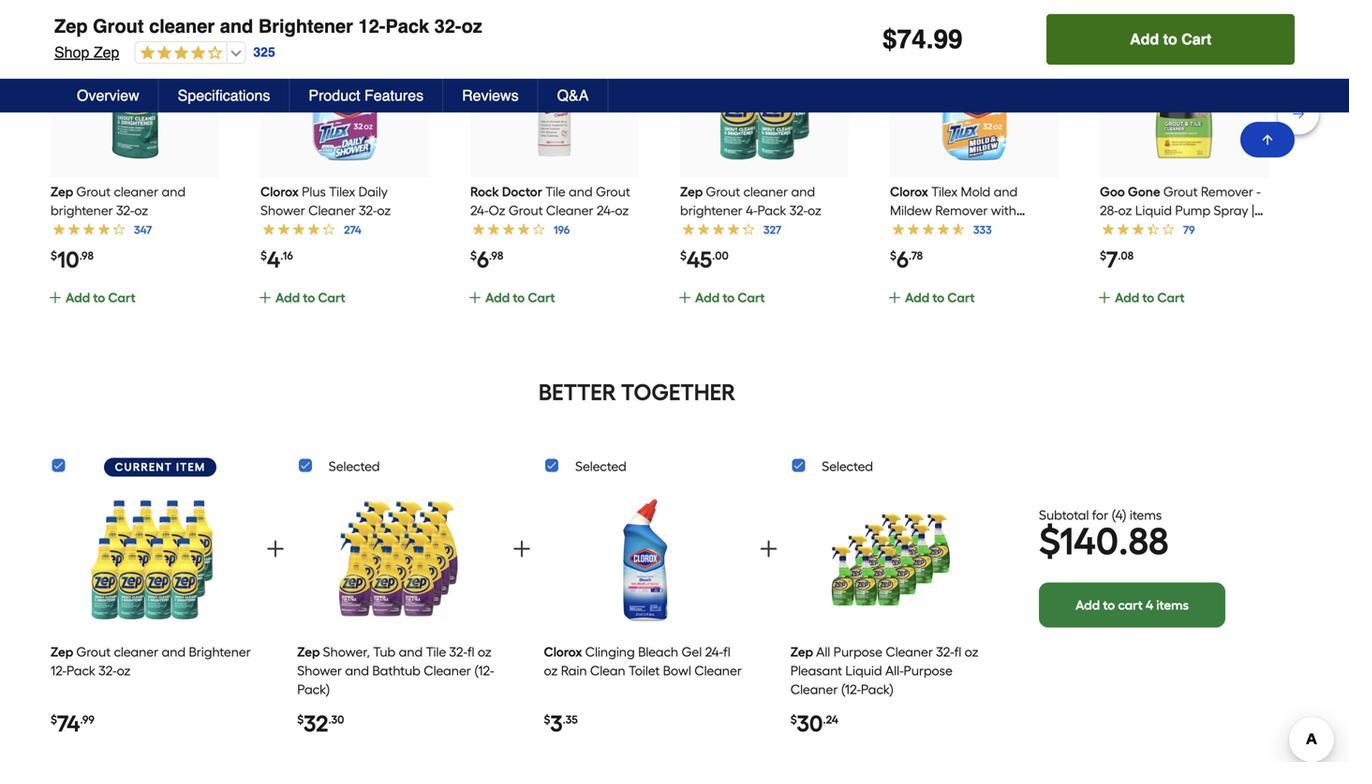 Task type: locate. For each thing, give the bounding box(es) containing it.
0 horizontal spatial 74
[[57, 710, 80, 737]]

zep up shop
[[54, 15, 88, 37]]

brightener inside grout cleaner and brightener 32-oz
[[51, 202, 113, 218]]

mold
[[961, 184, 991, 200]]

clorox up mildew at the right top of the page
[[890, 184, 929, 200]]

$
[[883, 24, 898, 54], [51, 249, 57, 262], [261, 249, 267, 262], [471, 249, 477, 262], [680, 249, 687, 262], [890, 249, 897, 262], [1100, 249, 1107, 262], [1040, 519, 1060, 564], [51, 713, 57, 726], [297, 713, 304, 726], [544, 713, 551, 726], [791, 713, 797, 726]]

add for $ 6 .98
[[486, 290, 510, 306]]

2 selected from the left
[[576, 458, 627, 474]]

$ left .99
[[51, 713, 57, 726]]

shower inside shower, tub and tile 32-fl oz shower and bathtub cleaner (12- pack)
[[297, 663, 342, 679]]

and inside grout cleaner and brightener 12-pack 32-oz
[[162, 644, 186, 660]]

grout up the $ 10 .98
[[76, 184, 111, 200]]

pack
[[386, 15, 429, 37], [758, 202, 787, 218], [67, 663, 96, 679]]

oz inside the grout cleaner and brightener 4-pack 32-oz
[[808, 202, 822, 218]]

0 horizontal spatial (12-
[[474, 663, 494, 679]]

$ inside $ 6 .78
[[890, 249, 897, 262]]

brightener up the $ 10 .98
[[51, 202, 113, 218]]

zep grout cleaner and brightener 32-oz image
[[67, 26, 202, 161]]

0 vertical spatial pack
[[386, 15, 429, 37]]

add to cart link down .00
[[678, 287, 845, 329]]

32
[[304, 710, 329, 737]]

add inside 4 list item
[[276, 290, 300, 306]]

0 horizontal spatial brightener
[[189, 644, 251, 660]]

tile right tub
[[426, 644, 446, 660]]

1 horizontal spatial brightener
[[259, 15, 353, 37]]

zep left shower, at the bottom
[[297, 644, 320, 660]]

(12- inside all purpose cleaner 32-fl oz pleasant liquid all-purpose cleaner (12-pack)
[[841, 681, 861, 697]]

product
[[309, 87, 360, 104]]

$ left '.'
[[883, 24, 898, 54]]

pack for grout cleaner and brightener 12-pack 32-oz
[[67, 663, 96, 679]]

0 horizontal spatial selected
[[329, 458, 380, 474]]

1 horizontal spatial purpose
[[904, 663, 953, 679]]

24- inside clinging bleach gel 24-fl oz rain clean toilet bowl cleaner
[[705, 644, 724, 660]]

bleach down mildew at the right top of the page
[[890, 221, 931, 237]]

0 horizontal spatial pack)
[[297, 681, 330, 697]]

pleasant
[[791, 663, 843, 679]]

to inside '45' list item
[[723, 290, 735, 306]]

cleaner inside the grout cleaner and brightener 4-pack 32-oz
[[744, 184, 788, 200]]

0 horizontal spatial pack
[[67, 663, 96, 679]]

0 vertical spatial bleach
[[890, 221, 931, 237]]

.98 inside the $ 10 .98
[[79, 249, 94, 262]]

zep left all
[[791, 644, 814, 660]]

1 brightener from the left
[[51, 202, 113, 218]]

add to cart link for $ 4 .16
[[258, 287, 426, 329]]

add for $ 10 .98
[[66, 290, 90, 306]]

12- up $ 74 .99 on the bottom left
[[51, 663, 67, 679]]

and inside tilex mold and mildew remover with bleach 32-oz
[[994, 184, 1018, 200]]

1 vertical spatial bleach
[[638, 644, 679, 660]]

brightener left the 4- on the right top of the page
[[680, 202, 743, 218]]

2 horizontal spatial pack
[[758, 202, 787, 218]]

add to cart link for $ 6 .78
[[888, 287, 1055, 329]]

1 selected from the left
[[329, 458, 380, 474]]

1 vertical spatial 74
[[57, 710, 80, 737]]

1 .98 from the left
[[79, 249, 94, 262]]

add to cart for $ 10 .98
[[66, 290, 136, 306]]

plus image for $ 10 .98
[[48, 290, 63, 305]]

6 down mildew at the right top of the page
[[897, 246, 909, 273]]

7 list item
[[1098, 9, 1269, 329]]

6
[[477, 246, 489, 273], [897, 246, 909, 273]]

clorox up rain
[[544, 644, 583, 660]]

add to cart inside 10 "list item"
[[66, 290, 136, 306]]

to
[[1164, 30, 1178, 48], [93, 290, 105, 306], [303, 290, 315, 306], [513, 290, 525, 306], [723, 290, 735, 306], [933, 290, 945, 306], [1143, 290, 1155, 306], [1103, 597, 1116, 613]]

2 vertical spatial pack
[[67, 663, 96, 679]]

$ left the .24
[[791, 713, 797, 726]]

1 horizontal spatial 4
[[1116, 507, 1123, 523]]

tile
[[546, 184, 566, 200], [426, 644, 446, 660]]

tile and grout 24-oz grout cleaner 24-oz
[[471, 184, 631, 218]]

0 horizontal spatial tile
[[426, 644, 446, 660]]

pack) inside all purpose cleaner 32-fl oz pleasant liquid all-purpose cleaner (12-pack)
[[861, 681, 894, 697]]

0 vertical spatial tile
[[546, 184, 566, 200]]

zep inside 32 list item
[[297, 644, 320, 660]]

pack) down liquid
[[861, 681, 894, 697]]

10
[[57, 246, 79, 273]]

add
[[1130, 30, 1160, 48], [66, 290, 90, 306], [276, 290, 300, 306], [486, 290, 510, 306], [695, 290, 720, 306], [905, 290, 930, 306], [1115, 290, 1140, 306], [1076, 597, 1101, 613]]

cleaner for grout cleaner and brightener 4-pack 32-oz
[[744, 184, 788, 200]]

1 vertical spatial 12-
[[51, 663, 67, 679]]

2 fl from the left
[[724, 644, 731, 660]]

bleach
[[890, 221, 931, 237], [638, 644, 679, 660]]

$ for $ 6 .78
[[890, 249, 897, 262]]

0 vertical spatial shower
[[261, 202, 305, 218]]

1 horizontal spatial 24-
[[597, 202, 615, 218]]

plus image for $ 6 .78
[[888, 290, 903, 305]]

0 horizontal spatial 24-
[[471, 202, 489, 218]]

0 vertical spatial 12-
[[359, 15, 386, 37]]

(12-
[[474, 663, 494, 679], [841, 681, 861, 697]]

cleaner inside tile and grout 24-oz grout cleaner 24-oz
[[546, 202, 594, 218]]

clorox
[[261, 184, 299, 200], [890, 184, 929, 200], [544, 644, 583, 660]]

shop
[[54, 44, 89, 61]]

4 right the for
[[1116, 507, 1123, 523]]

cart inside '45' list item
[[738, 290, 765, 306]]

1 pack) from the left
[[297, 681, 330, 697]]

.
[[927, 24, 934, 54]]

shop zep
[[54, 44, 119, 61]]

clorox inside 4 list item
[[261, 184, 299, 200]]

.98 for 10
[[79, 249, 94, 262]]

zep up $ 74 .99 on the bottom left
[[51, 644, 73, 660]]

2 horizontal spatial 4
[[1146, 597, 1154, 613]]

pack) inside shower, tub and tile 32-fl oz shower and bathtub cleaner (12- pack)
[[297, 681, 330, 697]]

4 right cart
[[1146, 597, 1154, 613]]

$ inside $ 3 .35
[[544, 713, 551, 726]]

pack) for 30
[[861, 681, 894, 697]]

$ inside the $ 6 .98
[[471, 249, 477, 262]]

zep inside 30 list item
[[791, 644, 814, 660]]

tilex mold and mildew remover with bleach 32-oz
[[890, 184, 1018, 237]]

2 tilex from the left
[[932, 184, 958, 200]]

add to cart inside 7 list item
[[1115, 290, 1185, 306]]

cart for $ 10 .98
[[108, 290, 136, 306]]

2 pack) from the left
[[861, 681, 894, 697]]

3 add to cart link from the left
[[468, 287, 636, 329]]

.98 for 6
[[489, 249, 504, 262]]

add to cart inside '45' list item
[[695, 290, 765, 306]]

plus image
[[678, 290, 693, 305], [1098, 290, 1113, 305], [511, 538, 533, 560]]

1 vertical spatial brightener
[[189, 644, 251, 660]]

fl
[[468, 644, 475, 660], [724, 644, 731, 660], [955, 644, 962, 660]]

bowl
[[663, 663, 692, 679]]

2 6 from the left
[[897, 246, 909, 273]]

pack)
[[297, 681, 330, 697], [861, 681, 894, 697]]

cleaner inside grout cleaner and brightener 32-oz
[[114, 184, 159, 200]]

1 add to cart link from the left
[[48, 287, 216, 329]]

plus image for 7
[[1098, 290, 1113, 305]]

add for $ 6 .78
[[905, 290, 930, 306]]

1 horizontal spatial (12-
[[841, 681, 861, 697]]

add inside 10 "list item"
[[66, 290, 90, 306]]

oz inside tilex mold and mildew remover with bleach 32-oz
[[952, 221, 966, 237]]

pack inside the grout cleaner and brightener 4-pack 32-oz
[[758, 202, 787, 218]]

goo gone
[[1100, 184, 1161, 200]]

$ inside $ 30 .24
[[791, 713, 797, 726]]

tilex
[[329, 184, 355, 200], [932, 184, 958, 200]]

cart
[[1182, 30, 1212, 48], [108, 290, 136, 306], [318, 290, 346, 306], [528, 290, 555, 306], [738, 290, 765, 306], [948, 290, 975, 306], [1158, 290, 1185, 306]]

1 horizontal spatial pack
[[386, 15, 429, 37]]

pack for grout cleaner and brightener 4-pack 32-oz
[[758, 202, 787, 218]]

add to cart link inside 7 list item
[[1098, 287, 1265, 329]]

0 horizontal spatial bleach
[[638, 644, 679, 660]]

$ inside subtotal for ( 4 ) items $ 140 .88
[[1040, 519, 1060, 564]]

rock doctor tile and grout 24-oz grout cleaner 24-oz image
[[487, 26, 622, 161]]

0 horizontal spatial 6 list item
[[468, 9, 639, 329]]

$ left .08
[[1100, 249, 1107, 262]]

4 inside subtotal for ( 4 ) items $ 140 .88
[[1116, 507, 1123, 523]]

6 list item
[[468, 9, 639, 329], [888, 9, 1059, 329]]

4 list item
[[258, 9, 429, 329]]

to for $ 6 .98
[[513, 290, 525, 306]]

6 down oz
[[477, 246, 489, 273]]

12- up "product features" on the left top of the page
[[359, 15, 386, 37]]

add for $ 45 .00
[[695, 290, 720, 306]]

oz inside shower, tub and tile 32-fl oz shower and bathtub cleaner (12- pack)
[[478, 644, 492, 660]]

and
[[220, 15, 253, 37], [162, 184, 186, 200], [569, 184, 593, 200], [792, 184, 816, 200], [994, 184, 1018, 200], [162, 644, 186, 660], [399, 644, 423, 660], [345, 663, 369, 679]]

brightener for 45
[[680, 202, 743, 218]]

grout up .00
[[706, 184, 741, 200]]

0 horizontal spatial fl
[[468, 644, 475, 660]]

6 for $ 6 .78
[[897, 246, 909, 273]]

1 horizontal spatial fl
[[724, 644, 731, 660]]

add to cart link for $ 10 .98
[[48, 287, 216, 329]]

fl inside clinging bleach gel 24-fl oz rain clean toilet bowl cleaner
[[724, 644, 731, 660]]

1 horizontal spatial 12-
[[359, 15, 386, 37]]

.98 inside the $ 6 .98
[[489, 249, 504, 262]]

better together
[[539, 379, 736, 406]]

add to cart link
[[48, 287, 216, 329], [258, 287, 426, 329], [468, 287, 636, 329], [678, 287, 845, 329], [888, 287, 1055, 329], [1098, 287, 1265, 329]]

and inside grout cleaner and brightener 32-oz
[[162, 184, 186, 200]]

32 list item
[[297, 485, 500, 762]]

goo
[[1100, 184, 1126, 200]]

brightener inside grout cleaner and brightener 12-pack 32-oz
[[189, 644, 251, 660]]

selected
[[329, 458, 380, 474], [576, 458, 627, 474], [822, 458, 874, 474]]

shower down plus
[[261, 202, 305, 218]]

1 horizontal spatial tilex
[[932, 184, 958, 200]]

add inside "button"
[[1130, 30, 1160, 48]]

$ inside the $ 10 .98
[[51, 249, 57, 262]]

fl inside all purpose cleaner 32-fl oz pleasant liquid all-purpose cleaner (12-pack)
[[955, 644, 962, 660]]

1 vertical spatial pack
[[758, 202, 787, 218]]

(12- for 32
[[474, 663, 494, 679]]

cleaner inside clinging bleach gel 24-fl oz rain clean toilet bowl cleaner
[[695, 663, 742, 679]]

brightener for 10
[[51, 202, 113, 218]]

0 horizontal spatial 12-
[[51, 663, 67, 679]]

6 for $ 6 .98
[[477, 246, 489, 273]]

0 vertical spatial purpose
[[834, 644, 883, 660]]

zep shower, tub and tile 32-fl oz shower and bathtub cleaner (12-pack) image
[[338, 492, 460, 628]]

rain
[[561, 663, 587, 679]]

74 for .99
[[57, 710, 80, 737]]

2 brightener from the left
[[680, 202, 743, 218]]

cleaner right oz
[[546, 202, 594, 218]]

bathtub
[[372, 663, 421, 679]]

zep up 45 at the right of page
[[680, 184, 703, 200]]

grout up .99
[[76, 644, 111, 660]]

2 horizontal spatial fl
[[955, 644, 962, 660]]

.99
[[80, 713, 95, 726]]

1 vertical spatial items
[[1157, 597, 1189, 613]]

tilex inside tilex mold and mildew remover with bleach 32-oz
[[932, 184, 958, 200]]

3 selected from the left
[[822, 458, 874, 474]]

.98
[[79, 249, 94, 262], [489, 249, 504, 262]]

tilex up remover
[[932, 184, 958, 200]]

to for $ 7 .08
[[1143, 290, 1155, 306]]

cart for $ 6 .98
[[528, 290, 555, 306]]

and inside the grout cleaner and brightener 4-pack 32-oz
[[792, 184, 816, 200]]

oz
[[462, 15, 483, 37], [134, 202, 148, 218], [377, 202, 391, 218], [615, 202, 629, 218], [808, 202, 822, 218], [952, 221, 966, 237], [478, 644, 492, 660], [965, 644, 979, 660], [117, 663, 131, 679], [544, 663, 558, 679]]

reviews button
[[443, 79, 539, 112]]

2 add to cart link from the left
[[258, 287, 426, 329]]

0 vertical spatial items
[[1130, 507, 1163, 523]]

(12- down liquid
[[841, 681, 861, 697]]

0 horizontal spatial clorox
[[261, 184, 299, 200]]

1 horizontal spatial tile
[[546, 184, 566, 200]]

add to cart link down the $ 6 .98
[[468, 287, 636, 329]]

$ down rock
[[471, 249, 477, 262]]

items right )
[[1130, 507, 1163, 523]]

pack inside grout cleaner and brightener 12-pack 32-oz
[[67, 663, 96, 679]]

add to cart link down .78
[[888, 287, 1055, 329]]

add inside 7 list item
[[1115, 290, 1140, 306]]

1 horizontal spatial 6 list item
[[888, 9, 1059, 329]]

0 horizontal spatial brightener
[[51, 202, 113, 218]]

tile right doctor
[[546, 184, 566, 200]]

0 horizontal spatial plus image
[[511, 538, 533, 560]]

pack) up 32
[[297, 681, 330, 697]]

zep
[[54, 15, 88, 37], [94, 44, 119, 61], [51, 184, 73, 200], [680, 184, 703, 200], [51, 644, 73, 660], [297, 644, 320, 660], [791, 644, 814, 660]]

add to cart link down the $ 10 .98
[[48, 287, 216, 329]]

arrow up image
[[1261, 132, 1276, 147]]

2 horizontal spatial 24-
[[705, 644, 724, 660]]

0 horizontal spatial purpose
[[834, 644, 883, 660]]

$ for $ 32 .30
[[297, 713, 304, 726]]

1 horizontal spatial selected
[[576, 458, 627, 474]]

add to cart link down .16
[[258, 287, 426, 329]]

12-
[[359, 15, 386, 37], [51, 663, 67, 679]]

(12- for 30
[[841, 681, 861, 697]]

items right cart
[[1157, 597, 1189, 613]]

cart for $ 4 .16
[[318, 290, 346, 306]]

add to cart link down .08
[[1098, 287, 1265, 329]]

1 horizontal spatial pack)
[[861, 681, 894, 697]]

74 inside list item
[[57, 710, 80, 737]]

cart inside 7 list item
[[1158, 290, 1185, 306]]

cleaner down plus
[[308, 202, 356, 218]]

zep inside '45' list item
[[680, 184, 703, 200]]

add to cart inside 4 list item
[[276, 290, 346, 306]]

$ inside $ 4 .16
[[261, 249, 267, 262]]

1 tilex from the left
[[329, 184, 355, 200]]

$ for $ 3 .35
[[544, 713, 551, 726]]

1 vertical spatial 4
[[1116, 507, 1123, 523]]

add to cart link inside 10 "list item"
[[48, 287, 216, 329]]

to for $ 10 .98
[[93, 290, 105, 306]]

current
[[115, 460, 173, 474]]

1 horizontal spatial clorox
[[544, 644, 583, 660]]

zep inside 10 "list item"
[[51, 184, 73, 200]]

clean
[[590, 663, 626, 679]]

brightener
[[51, 202, 113, 218], [680, 202, 743, 218]]

for
[[1093, 507, 1109, 523]]

1 horizontal spatial 6
[[897, 246, 909, 273]]

mildew
[[890, 202, 933, 218]]

0 vertical spatial 4
[[267, 246, 280, 273]]

plus image inside 10 "list item"
[[48, 290, 63, 305]]

.08
[[1118, 249, 1134, 262]]

1 vertical spatial tile
[[426, 644, 446, 660]]

to inside 7 list item
[[1143, 290, 1155, 306]]

tile inside shower, tub and tile 32-fl oz shower and bathtub cleaner (12- pack)
[[426, 644, 446, 660]]

6 add to cart link from the left
[[1098, 287, 1265, 329]]

.98 down grout cleaner and brightener 32-oz
[[79, 249, 94, 262]]

grout inside grout cleaner and brightener 12-pack 32-oz
[[76, 644, 111, 660]]

shower down shower, at the bottom
[[297, 663, 342, 679]]

plus image for $ 4 .16
[[258, 290, 273, 305]]

12- inside grout cleaner and brightener 12-pack 32-oz
[[51, 663, 67, 679]]

$ 6 .98
[[471, 246, 504, 273]]

$ left .30
[[297, 713, 304, 726]]

cart inside 4 list item
[[318, 290, 346, 306]]

4 add to cart link from the left
[[678, 287, 845, 329]]

2 horizontal spatial clorox
[[890, 184, 929, 200]]

$ for $ 4 .16
[[261, 249, 267, 262]]

1 horizontal spatial plus image
[[678, 290, 693, 305]]

plus image
[[48, 290, 63, 305], [258, 290, 273, 305], [468, 290, 483, 305], [888, 290, 903, 305], [264, 538, 287, 560], [758, 538, 780, 560]]

3 list item
[[544, 485, 747, 762]]

daily
[[359, 184, 388, 200]]

add to cart link inside 4 list item
[[258, 287, 426, 329]]

0 vertical spatial 74
[[898, 24, 927, 54]]

$ 10 .98
[[51, 246, 94, 273]]

add inside '45' list item
[[695, 290, 720, 306]]

zep grout cleaner and brightener 12-pack 32-oz image
[[91, 492, 213, 628]]

items
[[1130, 507, 1163, 523], [1157, 597, 1189, 613]]

cleaner right bathtub
[[424, 663, 471, 679]]

purpose
[[834, 644, 883, 660], [904, 663, 953, 679]]

$ inside $ 7 .08
[[1100, 249, 1107, 262]]

oz inside clinging bleach gel 24-fl oz rain clean toilet bowl cleaner
[[544, 663, 558, 679]]

brightener inside the grout cleaner and brightener 4-pack 32-oz
[[680, 202, 743, 218]]

4
[[267, 246, 280, 273], [1116, 507, 1123, 523], [1146, 597, 1154, 613]]

shower inside plus tilex daily shower cleaner 32-oz
[[261, 202, 305, 218]]

2 horizontal spatial plus image
[[1098, 290, 1113, 305]]

$ for $ 74 .99
[[51, 713, 57, 726]]

all-
[[886, 663, 904, 679]]

1 horizontal spatial bleach
[[890, 221, 931, 237]]

cleaner inside shower, tub and tile 32-fl oz shower and bathtub cleaner (12- pack)
[[424, 663, 471, 679]]

$ 74 . 99
[[883, 24, 963, 54]]

(12- inside shower, tub and tile 32-fl oz shower and bathtub cleaner (12- pack)
[[474, 663, 494, 679]]

rock
[[471, 184, 499, 200]]

$ left .00
[[680, 249, 687, 262]]

1 vertical spatial shower
[[297, 663, 342, 679]]

tilex right plus
[[329, 184, 355, 200]]

cart inside 10 "list item"
[[108, 290, 136, 306]]

24-
[[471, 202, 489, 218], [597, 202, 615, 218], [705, 644, 724, 660]]

add to cart for $ 4 .16
[[276, 290, 346, 306]]

q&a button
[[539, 79, 609, 112]]

cart for $ 45 .00
[[738, 290, 765, 306]]

0 vertical spatial (12-
[[474, 663, 494, 679]]

45 list item
[[678, 9, 849, 329]]

bleach up toilet
[[638, 644, 679, 660]]

$ left the for
[[1040, 519, 1060, 564]]

$ inside $ 74 .99
[[51, 713, 57, 726]]

$ left .78
[[890, 249, 897, 262]]

1 horizontal spatial .98
[[489, 249, 504, 262]]

plus tilex daily shower cleaner 32-oz
[[261, 184, 391, 218]]

selected for 3
[[576, 458, 627, 474]]

cleaner down gel
[[695, 663, 742, 679]]

clorox left plus
[[261, 184, 299, 200]]

to inside 10 "list item"
[[93, 290, 105, 306]]

doctor
[[502, 184, 543, 200]]

1 horizontal spatial 74
[[898, 24, 927, 54]]

clorox for 6
[[890, 184, 929, 200]]

32- inside plus tilex daily shower cleaner 32-oz
[[359, 202, 377, 218]]

plus image inside 4 list item
[[258, 290, 273, 305]]

better together heading
[[49, 377, 1226, 407]]

4.3 stars image
[[135, 45, 223, 62]]

0 horizontal spatial 4
[[267, 246, 280, 273]]

cleaner inside grout cleaner and brightener 12-pack 32-oz
[[114, 644, 159, 660]]

1 fl from the left
[[468, 644, 475, 660]]

cleaner
[[149, 15, 215, 37], [114, 184, 159, 200], [744, 184, 788, 200], [114, 644, 159, 660]]

32-
[[435, 15, 462, 37], [116, 202, 134, 218], [359, 202, 377, 218], [790, 202, 808, 218], [934, 221, 952, 237], [450, 644, 468, 660], [937, 644, 955, 660], [99, 663, 117, 679]]

0 horizontal spatial .98
[[79, 249, 94, 262]]

24- for clorox
[[705, 644, 724, 660]]

(12- right bathtub
[[474, 663, 494, 679]]

74
[[898, 24, 927, 54], [57, 710, 80, 737]]

zep up 10
[[51, 184, 73, 200]]

better
[[539, 379, 617, 406]]

0 horizontal spatial tilex
[[329, 184, 355, 200]]

5 add to cart link from the left
[[888, 287, 1055, 329]]

fl for 3
[[724, 644, 731, 660]]

brightener
[[259, 15, 353, 37], [189, 644, 251, 660]]

zep inside 74 list item
[[51, 644, 73, 660]]

purpose right liquid
[[904, 663, 953, 679]]

$ down grout cleaner and brightener 32-oz
[[51, 249, 57, 262]]

1 vertical spatial (12-
[[841, 681, 861, 697]]

3 fl from the left
[[955, 644, 962, 660]]

grout inside the grout cleaner and brightener 4-pack 32-oz
[[706, 184, 741, 200]]

oz inside grout cleaner and brightener 12-pack 32-oz
[[117, 663, 131, 679]]

$ left .35
[[544, 713, 551, 726]]

$ for $ 74 . 99
[[883, 24, 898, 54]]

add to cart for $ 6 .78
[[905, 290, 975, 306]]

add to cart 4 items
[[1076, 597, 1189, 613]]

3
[[551, 710, 563, 737]]

to inside 4 list item
[[303, 290, 315, 306]]

0 horizontal spatial 6
[[477, 246, 489, 273]]

add to cart link inside '45' list item
[[678, 287, 845, 329]]

2 vertical spatial 4
[[1146, 597, 1154, 613]]

4 down plus tilex daily shower cleaner 32-oz
[[267, 246, 280, 273]]

1 vertical spatial purpose
[[904, 663, 953, 679]]

32- inside grout cleaner and brightener 32-oz
[[116, 202, 134, 218]]

1 6 from the left
[[477, 246, 489, 273]]

1 horizontal spatial brightener
[[680, 202, 743, 218]]

2 .98 from the left
[[489, 249, 504, 262]]

q&a
[[557, 87, 589, 104]]

purpose up liquid
[[834, 644, 883, 660]]

$ left .16
[[261, 249, 267, 262]]

$ inside $ 45 .00
[[680, 249, 687, 262]]

.98 down oz
[[489, 249, 504, 262]]

2 horizontal spatial selected
[[822, 458, 874, 474]]



Task type: describe. For each thing, give the bounding box(es) containing it.
oz inside grout cleaner and brightener 32-oz
[[134, 202, 148, 218]]

together
[[621, 379, 736, 406]]

tilex inside plus tilex daily shower cleaner 32-oz
[[329, 184, 355, 200]]

zep all purpose cleaner 32-fl oz pleasant liquid all-purpose cleaner (12-pack) image
[[831, 492, 953, 628]]

45
[[687, 246, 712, 273]]

tub
[[373, 644, 396, 660]]

all
[[817, 644, 831, 660]]

$ 4 .16
[[261, 246, 293, 273]]

toilet
[[629, 663, 660, 679]]

add to cart 4 items link
[[1040, 582, 1226, 627]]

grout inside grout cleaner and brightener 32-oz
[[76, 184, 111, 200]]

$ 45 .00
[[680, 246, 729, 273]]

$ 7 .08
[[1100, 246, 1134, 273]]

grout cleaner and brightener 32-oz
[[51, 184, 186, 218]]

.24
[[823, 713, 839, 726]]

reviews
[[462, 87, 519, 104]]

features
[[365, 87, 424, 104]]

to for $ 45 .00
[[723, 290, 735, 306]]

selected for 32
[[329, 458, 380, 474]]

4 for subtotal for ( 4 ) items $ 140 .88
[[1116, 507, 1123, 523]]

clinging bleach gel 24-fl oz rain clean toilet bowl cleaner
[[544, 644, 742, 679]]

specifications
[[178, 87, 270, 104]]

current item
[[115, 460, 206, 474]]

zep for grout cleaner and brightener 4-pack 32-oz
[[680, 184, 703, 200]]

items inside subtotal for ( 4 ) items $ 140 .88
[[1130, 507, 1163, 523]]

to for $ 4 .16
[[303, 290, 315, 306]]

overview button
[[58, 79, 159, 112]]

zep for grout cleaner and brightener 12-pack 32-oz
[[51, 644, 73, 660]]

add to cart for $ 45 .00
[[695, 290, 765, 306]]

4 inside list item
[[267, 246, 280, 273]]

2 6 list item from the left
[[888, 9, 1059, 329]]

24- for rock doctor
[[471, 202, 489, 218]]

cleaner up all-
[[886, 644, 934, 660]]

add to cart link for $ 45 .00
[[678, 287, 845, 329]]

32- inside tilex mold and mildew remover with bleach 32-oz
[[934, 221, 952, 237]]

clorox plus tilex daily shower cleaner 32-oz image
[[277, 26, 412, 161]]

clorox clinging bleach gel 24-fl oz rain clean toilet bowl cleaner image
[[585, 492, 707, 628]]

gone
[[1128, 184, 1161, 200]]

add for $ 7 .08
[[1115, 290, 1140, 306]]

fl inside shower, tub and tile 32-fl oz shower and bathtub cleaner (12- pack)
[[468, 644, 475, 660]]

.00
[[712, 249, 729, 262]]

bleach inside tilex mold and mildew remover with bleach 32-oz
[[890, 221, 931, 237]]

.30
[[329, 713, 344, 726]]

$ for $ 45 .00
[[680, 249, 687, 262]]

clorox for 4
[[261, 184, 299, 200]]

$ for $ 7 .08
[[1100, 249, 1107, 262]]

and inside tile and grout 24-oz grout cleaner 24-oz
[[569, 184, 593, 200]]

add to cart link for $ 6 .98
[[468, 287, 636, 329]]

fl for 30
[[955, 644, 962, 660]]

cart for $ 7 .08
[[1158, 290, 1185, 306]]

99
[[934, 24, 963, 54]]

product features button
[[290, 79, 443, 112]]

goo gone  grout remover - 28-oz liquid pump spray | removes mold, mildew & hard water stains | safe for colored grout, porcelain & natural stone image
[[1117, 26, 1252, 161]]

140
[[1060, 519, 1119, 564]]

grout right doctor
[[596, 184, 631, 200]]

$ 32 .30
[[297, 710, 344, 737]]

subtotal for ( 4 ) items $ 140 .88
[[1040, 507, 1169, 564]]

cleaner down the pleasant
[[791, 681, 838, 697]]

specifications button
[[159, 79, 290, 112]]

325
[[253, 45, 275, 60]]

subtotal
[[1040, 507, 1089, 523]]

oz inside all purpose cleaner 32-fl oz pleasant liquid all-purpose cleaner (12-pack)
[[965, 644, 979, 660]]

cart for $ 6 .78
[[948, 290, 975, 306]]

add to cart link for $ 7 .08
[[1098, 287, 1265, 329]]

.88
[[1119, 519, 1169, 564]]

cleaner inside plus tilex daily shower cleaner 32-oz
[[308, 202, 356, 218]]

7
[[1107, 246, 1118, 273]]

shower, tub and tile 32-fl oz shower and bathtub cleaner (12- pack)
[[297, 644, 494, 697]]

to inside "button"
[[1164, 30, 1178, 48]]

shower,
[[323, 644, 370, 660]]

with
[[991, 202, 1017, 218]]

to for $ 6 .78
[[933, 290, 945, 306]]

add to cart for $ 6 .98
[[486, 290, 555, 306]]

bleach inside clinging bleach gel 24-fl oz rain clean toilet bowl cleaner
[[638, 644, 679, 660]]

add for $ 4 .16
[[276, 290, 300, 306]]

tile inside tile and grout 24-oz grout cleaner 24-oz
[[546, 184, 566, 200]]

rock doctor
[[471, 184, 543, 200]]

zep for shower, tub and tile 32-fl oz shower and bathtub cleaner (12- pack)
[[297, 644, 320, 660]]

4 for add to cart 4 items
[[1146, 597, 1154, 613]]

oz inside tile and grout 24-oz grout cleaner 24-oz
[[615, 202, 629, 218]]

zep for all purpose cleaner 32-fl oz pleasant liquid all-purpose cleaner (12-pack)
[[791, 644, 814, 660]]

product features
[[309, 87, 424, 104]]

0 vertical spatial brightener
[[259, 15, 353, 37]]

30
[[797, 710, 823, 737]]

zep grout cleaner and brightener 4-pack 32-oz image
[[697, 26, 832, 161]]

clinging
[[585, 644, 635, 660]]

oz
[[489, 202, 506, 218]]

32- inside the grout cleaner and brightener 4-pack 32-oz
[[790, 202, 808, 218]]

.16
[[280, 249, 293, 262]]

)
[[1123, 507, 1127, 523]]

add to cart inside add to cart "button"
[[1130, 30, 1212, 48]]

30 list item
[[791, 485, 994, 762]]

zep grout cleaner and brightener 12-pack 32-oz
[[54, 15, 483, 37]]

$ for $ 30 .24
[[791, 713, 797, 726]]

$ 6 .78
[[890, 246, 923, 273]]

add to cart for $ 7 .08
[[1115, 290, 1185, 306]]

$ 30 .24
[[791, 710, 839, 737]]

4-
[[746, 202, 758, 218]]

$ 74 .99
[[51, 710, 95, 737]]

all purpose cleaner 32-fl oz pleasant liquid all-purpose cleaner (12-pack)
[[791, 644, 979, 697]]

plus image for $ 6 .98
[[468, 290, 483, 305]]

grout cleaner and brightener 12-pack 32-oz
[[51, 644, 251, 679]]

cart inside add to cart "button"
[[1182, 30, 1212, 48]]

pack) for 32
[[297, 681, 330, 697]]

.35
[[563, 713, 578, 726]]

liquid
[[846, 663, 883, 679]]

oz inside plus tilex daily shower cleaner 32-oz
[[377, 202, 391, 218]]

grout cleaner and brightener 4-pack 32-oz
[[680, 184, 822, 218]]

32- inside all purpose cleaner 32-fl oz pleasant liquid all-purpose cleaner (12-pack)
[[937, 644, 955, 660]]

add to cart button
[[1047, 14, 1295, 65]]

plus image for 45
[[678, 290, 693, 305]]

74 list item
[[51, 485, 254, 762]]

clorox tilex mold and mildew remover with bleach 32-oz image
[[907, 26, 1042, 161]]

goo gone link
[[1100, 184, 1265, 293]]

gel
[[682, 644, 702, 660]]

remover
[[936, 202, 988, 218]]

plus
[[302, 184, 326, 200]]

selected for 30
[[822, 458, 874, 474]]

grout up shop zep
[[93, 15, 144, 37]]

clorox inside 3 list item
[[544, 644, 583, 660]]

$ for $ 10 .98
[[51, 249, 57, 262]]

grout down doctor
[[509, 202, 543, 218]]

(
[[1112, 507, 1116, 523]]

item
[[176, 460, 206, 474]]

.78
[[909, 249, 923, 262]]

32- inside grout cleaner and brightener 12-pack 32-oz
[[99, 663, 117, 679]]

74 for .
[[898, 24, 927, 54]]

zep right shop
[[94, 44, 119, 61]]

zep for grout cleaner and brightener 32-oz
[[51, 184, 73, 200]]

cart
[[1119, 597, 1143, 613]]

cleaner for grout cleaner and brightener 32-oz
[[114, 184, 159, 200]]

cleaner for grout cleaner and brightener 12-pack 32-oz
[[114, 644, 159, 660]]

overview
[[77, 87, 139, 104]]

1 6 list item from the left
[[468, 9, 639, 329]]

$ for $ 6 .98
[[471, 249, 477, 262]]

10 list item
[[48, 9, 219, 329]]

$ 3 .35
[[544, 710, 578, 737]]

32- inside shower, tub and tile 32-fl oz shower and bathtub cleaner (12- pack)
[[450, 644, 468, 660]]



Task type: vqa. For each thing, say whether or not it's contained in the screenshot.


